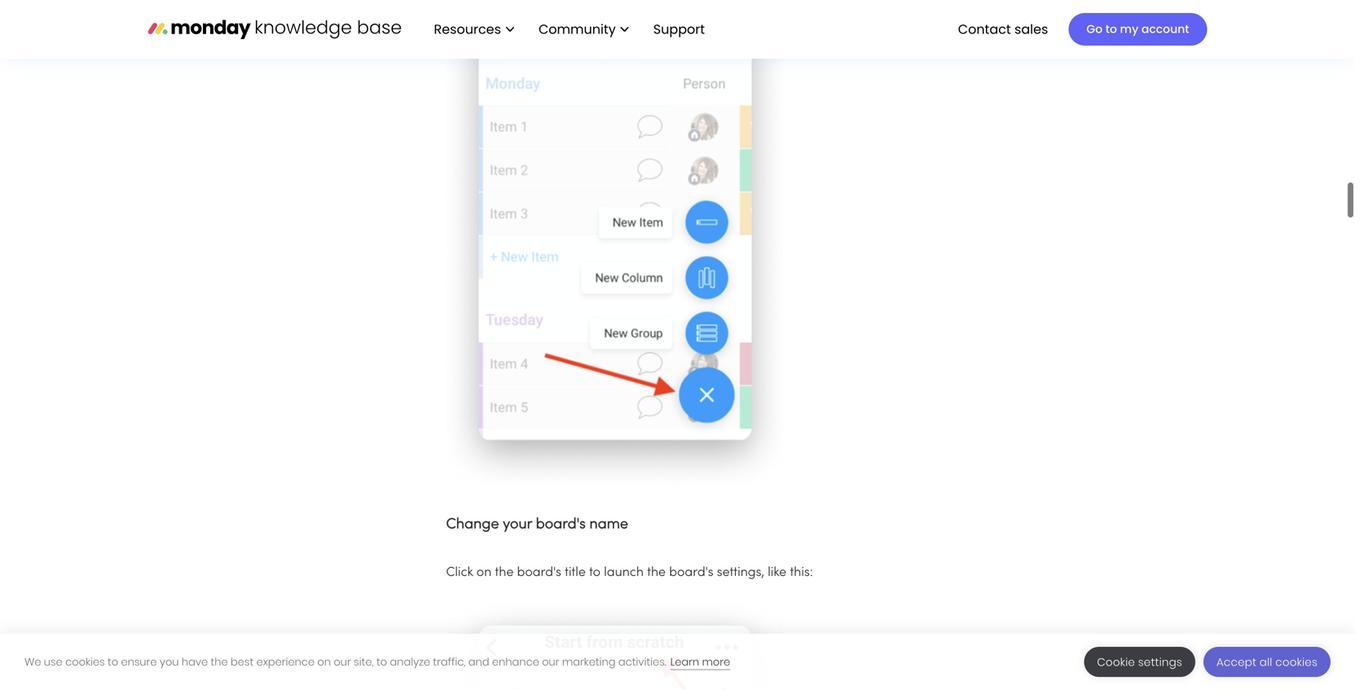 Task type: vqa. For each thing, say whether or not it's contained in the screenshot.
Check
no



Task type: describe. For each thing, give the bounding box(es) containing it.
title
[[565, 567, 586, 579]]

main element
[[418, 0, 1207, 59]]

name
[[590, 518, 628, 532]]

1 horizontal spatial the
[[495, 567, 514, 579]]

to right site,
[[376, 655, 387, 669]]

change your board's name
[[446, 518, 628, 532]]

0 vertical spatial on
[[477, 567, 492, 579]]

click
[[446, 567, 473, 579]]

your
[[503, 518, 532, 532]]

dialog containing cookie settings
[[0, 634, 1355, 690]]

go to my account link
[[1069, 13, 1207, 46]]

to left ensure
[[108, 655, 118, 669]]

monday.com logo image
[[148, 12, 401, 46]]

on inside dialog
[[317, 655, 331, 669]]

ensure
[[121, 655, 157, 669]]

6.png image
[[446, 597, 784, 690]]

accept all cookies
[[1217, 655, 1318, 670]]

the for click on the board's title to launch the board's settings, like this:
[[647, 567, 666, 579]]

learn
[[671, 655, 699, 669]]

accept
[[1217, 655, 1257, 670]]

community link
[[530, 15, 637, 43]]

more
[[702, 655, 730, 669]]

best
[[231, 655, 254, 669]]

resources
[[434, 20, 501, 38]]

resources link
[[426, 15, 522, 43]]

all
[[1260, 655, 1273, 670]]

board's left "title" at bottom
[[517, 567, 561, 579]]

enhance
[[492, 655, 539, 669]]

community
[[539, 20, 616, 38]]

settings,
[[717, 567, 764, 579]]

board's left "settings,"
[[669, 567, 714, 579]]

2 our from the left
[[542, 655, 559, 669]]

site,
[[354, 655, 374, 669]]

contact sales
[[958, 20, 1048, 38]]

the for we use cookies to ensure you have the best experience on our site, to analyze traffic, and enhance our marketing activities. learn more
[[211, 655, 228, 669]]

contact sales link
[[950, 15, 1057, 43]]



Task type: locate. For each thing, give the bounding box(es) containing it.
accept all cookies button
[[1204, 647, 1331, 677]]

marketing
[[562, 655, 616, 669]]

activities.
[[618, 655, 666, 669]]

go
[[1087, 21, 1103, 37]]

use
[[44, 655, 63, 669]]

board's right your
[[536, 518, 586, 532]]

you
[[160, 655, 179, 669]]

to right "title" at bottom
[[589, 567, 601, 579]]

the
[[495, 567, 514, 579], [647, 567, 666, 579], [211, 655, 228, 669]]

1 horizontal spatial on
[[477, 567, 492, 579]]

1 horizontal spatial cookies
[[1276, 655, 1318, 670]]

experience
[[256, 655, 315, 669]]

cookie settings
[[1097, 655, 1182, 670]]

contact
[[958, 20, 1011, 38]]

0 horizontal spatial on
[[317, 655, 331, 669]]

list
[[418, 0, 718, 59]]

our
[[334, 655, 351, 669], [542, 655, 559, 669]]

cookies for all
[[1276, 655, 1318, 670]]

support link
[[645, 15, 718, 43], [653, 20, 710, 38]]

launch
[[604, 567, 644, 579]]

go to my account
[[1087, 21, 1189, 37]]

to
[[1106, 21, 1117, 37], [589, 567, 601, 579], [108, 655, 118, 669], [376, 655, 387, 669]]

my
[[1120, 21, 1139, 37]]

1 horizontal spatial our
[[542, 655, 559, 669]]

on
[[477, 567, 492, 579], [317, 655, 331, 669]]

the right "launch"
[[647, 567, 666, 579]]

0 horizontal spatial our
[[334, 655, 351, 669]]

have
[[182, 655, 208, 669]]

we use cookies to ensure you have the best experience on our site, to analyze traffic, and enhance our marketing activities. learn more
[[24, 655, 730, 669]]

learn more link
[[671, 655, 730, 670]]

we
[[24, 655, 41, 669]]

cookies right use
[[65, 655, 105, 669]]

the inside dialog
[[211, 655, 228, 669]]

click on the board's title to launch the board's settings, like this:
[[446, 567, 813, 579]]

board's
[[536, 518, 586, 532], [517, 567, 561, 579], [669, 567, 714, 579]]

sales
[[1015, 20, 1048, 38]]

list containing resources
[[418, 0, 718, 59]]

1 vertical spatial on
[[317, 655, 331, 669]]

0 horizontal spatial the
[[211, 655, 228, 669]]

the left best
[[211, 655, 228, 669]]

cookies right 'all'
[[1276, 655, 1318, 670]]

our right enhance
[[542, 655, 559, 669]]

the right click
[[495, 567, 514, 579]]

our left site,
[[334, 655, 351, 669]]

to inside main element
[[1106, 21, 1117, 37]]

5.png image
[[446, 0, 784, 492]]

1 cookies from the left
[[65, 655, 105, 669]]

like
[[768, 567, 787, 579]]

cookies
[[65, 655, 105, 669], [1276, 655, 1318, 670]]

2 cookies from the left
[[1276, 655, 1318, 670]]

traffic,
[[433, 655, 466, 669]]

2 horizontal spatial the
[[647, 567, 666, 579]]

cookie
[[1097, 655, 1135, 670]]

account
[[1142, 21, 1189, 37]]

to right the go
[[1106, 21, 1117, 37]]

on right click
[[477, 567, 492, 579]]

change
[[446, 518, 499, 532]]

on right the experience
[[317, 655, 331, 669]]

settings
[[1138, 655, 1182, 670]]

dialog
[[0, 634, 1355, 690]]

analyze
[[390, 655, 430, 669]]

this:
[[790, 567, 813, 579]]

and
[[468, 655, 489, 669]]

0 horizontal spatial cookies
[[65, 655, 105, 669]]

cookies for use
[[65, 655, 105, 669]]

1 our from the left
[[334, 655, 351, 669]]

cookie settings button
[[1084, 647, 1196, 677]]

cookies inside button
[[1276, 655, 1318, 670]]

support
[[653, 20, 705, 38]]



